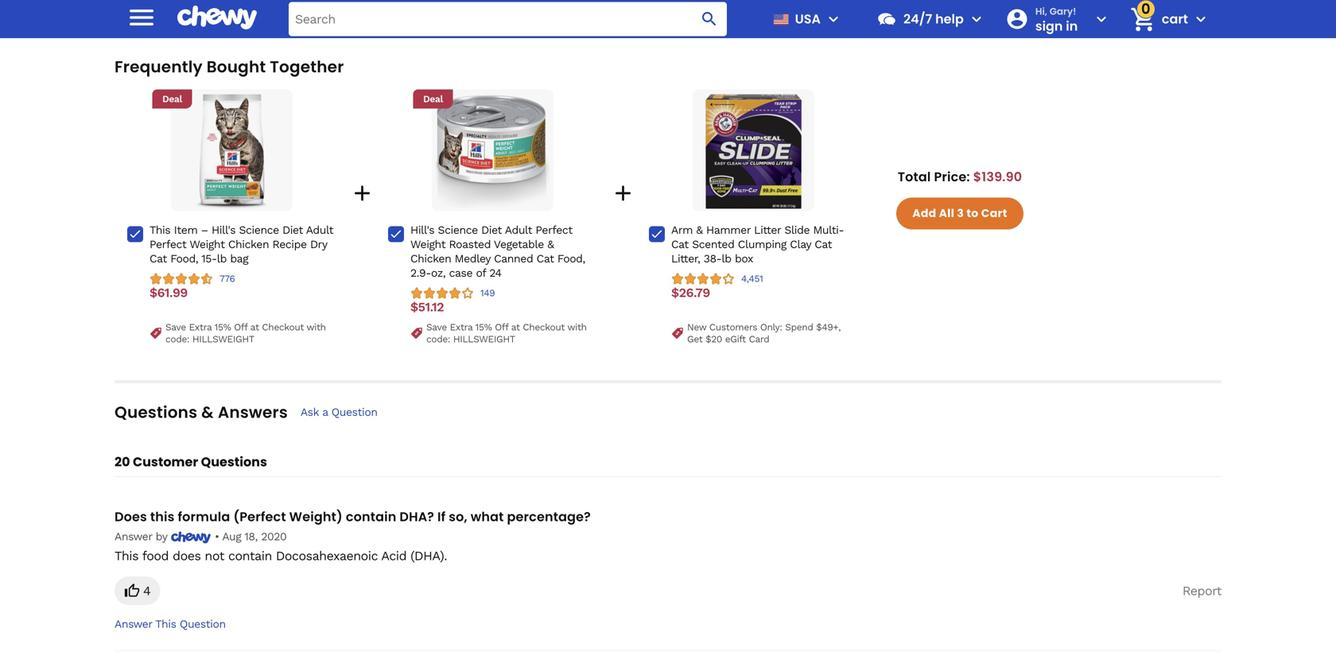 Task type: describe. For each thing, give the bounding box(es) containing it.
report button
[[1183, 577, 1222, 606]]

scented
[[692, 238, 735, 251]]

Search text field
[[289, 2, 727, 36]]

save extra 15% off at checkout with code: hillsweight for $61.99
[[165, 322, 326, 345]]

Product search field
[[289, 2, 727, 36]]

hill's science diet adult perfect weight chicken recipe dry cat food, 15-lb bag
[[150, 223, 333, 265]]

3
[[957, 206, 964, 221]]

hill's for roasted
[[411, 223, 435, 237]]

adult for vegetable
[[505, 223, 532, 237]]

18,
[[245, 530, 258, 543]]

15-
[[202, 252, 217, 265]]

24
[[489, 267, 502, 280]]

with for $51.12
[[568, 322, 587, 333]]

of
[[476, 267, 486, 280]]

aug
[[222, 530, 241, 543]]

perfect for hill's science diet adult perfect weight chicken recipe dry cat food, 15-lb bag
[[150, 238, 186, 251]]

save extra 15% off at checkout with code: hillsweight for $51.12
[[426, 322, 587, 345]]

adult for recipe
[[306, 223, 333, 237]]

all
[[939, 206, 955, 221]]

at for $61.99
[[250, 322, 259, 333]]

& for answers
[[201, 401, 214, 424]]

this food does not contain docosahexaenoic acid (dha).
[[115, 549, 447, 564]]

1 horizontal spatial contain
[[346, 508, 397, 526]]

4
[[143, 584, 151, 599]]

ask a question button
[[301, 405, 378, 420]]

recipe
[[273, 238, 307, 251]]

add
[[913, 206, 937, 221]]

cart
[[982, 206, 1008, 221]]

total price: $139.90
[[898, 168, 1023, 186]]

frequently bought together
[[115, 56, 344, 78]]

science for chicken
[[239, 223, 279, 237]]

save for $61.99
[[165, 322, 186, 333]]

extra for $51.12
[[450, 322, 473, 333]]

in
[[1066, 17, 1078, 35]]

this
[[150, 508, 175, 526]]

2020
[[261, 530, 287, 543]]

deal for $61.99
[[162, 93, 182, 104]]

does
[[173, 549, 201, 564]]

hi,
[[1036, 5, 1048, 18]]

1 vertical spatial questions
[[201, 453, 267, 471]]

bought
[[207, 56, 266, 78]]

roasted
[[449, 238, 491, 251]]

canned
[[494, 252, 533, 265]]

answer for answer this question
[[115, 618, 152, 631]]

cat down arm
[[672, 238, 689, 251]]

$61.99 text field
[[150, 285, 188, 301]]

$26.79 text field
[[672, 285, 710, 301]]

add all 3 to cart button
[[897, 198, 1024, 229]]

answers
[[218, 401, 288, 424]]

new customers only: spend $49+, get $20 egift card
[[687, 322, 841, 345]]

food, inside hill's science diet adult perfect weight chicken recipe dry cat food, 15-lb bag
[[170, 252, 198, 265]]

spend
[[786, 322, 814, 333]]

cart link
[[1124, 0, 1189, 38]]

total
[[898, 168, 931, 186]]

checkout for $61.99
[[262, 322, 304, 333]]

weight for food,
[[190, 238, 225, 251]]

frequently
[[115, 56, 203, 78]]

gary!
[[1050, 5, 1077, 18]]

hill's science diet adult perfect weight roasted vegetable & chicken medley canned cat food, 2.9-oz, case of 24 link
[[411, 223, 598, 281]]

what
[[471, 508, 504, 526]]

answer for answer by
[[115, 530, 152, 543]]

diet for vegetable
[[482, 223, 502, 237]]

by
[[156, 530, 167, 543]]

149
[[481, 288, 495, 299]]

account menu image
[[1092, 10, 1111, 29]]

percentage?
[[507, 508, 591, 526]]

card
[[749, 334, 770, 345]]

menu image inside usa popup button
[[824, 10, 843, 29]]

lb inside arm & hammer litter slide multi- cat scented clumping clay cat litter, 38-lb box
[[722, 252, 732, 265]]

38-
[[704, 252, 722, 265]]

questions & answers
[[115, 401, 288, 424]]

chicken inside hill's science diet adult perfect weight roasted vegetable & chicken medley canned cat food, 2.9-oz, case of 24
[[411, 252, 451, 265]]

3 frequently bought together image from the left
[[697, 94, 811, 209]]

food
[[142, 549, 169, 564]]

2.9-
[[411, 267, 431, 280]]

clay
[[790, 238, 811, 251]]

box
[[735, 252, 754, 265]]

does this formula (perfect weight) contain dha?  if so, what percentage?
[[115, 508, 591, 526]]

items image
[[1129, 5, 1157, 33]]

ask
[[301, 406, 319, 419]]

egift
[[725, 334, 746, 345]]

diet for recipe
[[283, 223, 303, 237]]

arm & hammer litter slide multi- cat scented clumping clay cat litter, 38-lb box
[[672, 223, 844, 265]]

(perfect
[[233, 508, 286, 526]]

add all 3 to cart
[[913, 206, 1008, 221]]

776
[[220, 273, 235, 284]]

bag
[[230, 252, 248, 265]]

$61.99
[[150, 285, 188, 300]]

chewy home image
[[177, 0, 257, 35]]

0 horizontal spatial menu image
[[126, 1, 158, 33]]

answer this question
[[115, 618, 226, 631]]

litter
[[754, 223, 781, 237]]

24/7
[[904, 10, 933, 28]]

$26.79
[[672, 285, 710, 300]]

$139.90
[[974, 168, 1023, 186]]

a
[[322, 406, 328, 419]]

this item –
[[150, 223, 212, 237]]

at for $51.12
[[511, 322, 520, 333]]

$20
[[706, 334, 722, 345]]

dha?
[[400, 508, 435, 526]]

arm & hammer litter slide multi- cat scented clumping clay cat litter, 38-lb box link
[[672, 223, 859, 266]]



Task type: vqa. For each thing, say whether or not it's contained in the screenshot.
PERFECT to the left
yes



Task type: locate. For each thing, give the bounding box(es) containing it.
off for $51.12
[[495, 322, 508, 333]]

chicken up bag
[[228, 238, 269, 251]]

perfect inside hill's science diet adult perfect weight roasted vegetable & chicken medley canned cat food, 2.9-oz, case of 24
[[536, 223, 573, 237]]

lb
[[217, 252, 227, 265], [722, 252, 732, 265]]

this for this food does not contain docosahexaenoic acid (dha).
[[115, 549, 138, 564]]

0 vertical spatial &
[[697, 223, 703, 237]]

0 horizontal spatial checkout
[[262, 322, 304, 333]]

1 vertical spatial chicken
[[411, 252, 451, 265]]

20
[[115, 453, 130, 471]]

2 code: from the left
[[426, 334, 450, 345]]

save down $51.12 text field
[[426, 322, 447, 333]]

food, right canned
[[558, 252, 585, 265]]

1 horizontal spatial 15%
[[476, 322, 492, 333]]

docosahexaenoic
[[276, 549, 378, 564]]

0 horizontal spatial hill's
[[212, 223, 236, 237]]

•
[[215, 530, 219, 543]]

question for ask a question
[[332, 406, 378, 419]]

2 adult from the left
[[505, 223, 532, 237]]

price:
[[934, 168, 971, 186]]

0 horizontal spatial code:
[[165, 334, 189, 345]]

lb left box
[[722, 252, 732, 265]]

hillsweight for $51.12
[[453, 334, 515, 345]]

sign
[[1036, 17, 1063, 35]]

arm
[[672, 223, 693, 237]]

1 adult from the left
[[306, 223, 333, 237]]

chicken inside hill's science diet adult perfect weight chicken recipe dry cat food, 15-lb bag
[[228, 238, 269, 251]]

2 checkout from the left
[[523, 322, 565, 333]]

1 horizontal spatial at
[[511, 322, 520, 333]]

answer by
[[115, 530, 171, 543]]

0 horizontal spatial save extra 15% off at checkout with code: hillsweight
[[165, 322, 326, 345]]

medley
[[455, 252, 491, 265]]

diet
[[283, 223, 303, 237], [482, 223, 502, 237]]

slide
[[785, 223, 810, 237]]

help menu image
[[967, 10, 987, 29]]

& right vegetable
[[548, 238, 554, 251]]

0 vertical spatial answer
[[115, 530, 152, 543]]

with
[[307, 322, 326, 333], [568, 322, 587, 333]]

so,
[[449, 508, 468, 526]]

1 hill's from the left
[[212, 223, 236, 237]]

& left answers
[[201, 401, 214, 424]]

with for $61.99
[[307, 322, 326, 333]]

off down the 776
[[234, 322, 248, 333]]

food, left 15-
[[170, 252, 198, 265]]

15% down the 776
[[215, 322, 231, 333]]

chewy image
[[171, 532, 211, 544]]

case
[[449, 267, 473, 280]]

save
[[165, 322, 186, 333], [426, 322, 447, 333]]

2 horizontal spatial frequently bought together image
[[697, 94, 811, 209]]

weight up 15-
[[190, 238, 225, 251]]

code: down $61.99 text field
[[165, 334, 189, 345]]

cat inside hill's science diet adult perfect weight chicken recipe dry cat food, 15-lb bag
[[150, 252, 167, 265]]

1 food, from the left
[[170, 252, 198, 265]]

hill's up 2.9-
[[411, 223, 435, 237]]

new
[[687, 322, 707, 333]]

1 off from the left
[[234, 322, 248, 333]]

0 vertical spatial perfect
[[536, 223, 573, 237]]

this down answer by
[[115, 549, 138, 564]]

off down the 149
[[495, 322, 508, 333]]

ask a question
[[301, 406, 378, 419]]

1 horizontal spatial hillsweight
[[453, 334, 515, 345]]

checkout for $51.12
[[523, 322, 565, 333]]

science inside hill's science diet adult perfect weight roasted vegetable & chicken medley canned cat food, 2.9-oz, case of 24
[[438, 223, 478, 237]]

$51.12 text field
[[411, 300, 444, 315]]

extra down case
[[450, 322, 473, 333]]

–
[[201, 223, 208, 237]]

0 vertical spatial chicken
[[228, 238, 269, 251]]

1 horizontal spatial off
[[495, 322, 508, 333]]

0 horizontal spatial 15%
[[215, 322, 231, 333]]

1 horizontal spatial diet
[[482, 223, 502, 237]]

cat inside hill's science diet adult perfect weight roasted vegetable & chicken medley canned cat food, 2.9-oz, case of 24
[[537, 252, 554, 265]]

2 at from the left
[[511, 322, 520, 333]]

1 horizontal spatial save
[[426, 322, 447, 333]]

15% for $61.99
[[215, 322, 231, 333]]

hillsweight
[[192, 334, 254, 345], [453, 334, 515, 345]]

hillsweight down the 776
[[192, 334, 254, 345]]

question
[[332, 406, 378, 419], [180, 618, 226, 631]]

1 diet from the left
[[283, 223, 303, 237]]

hill's right the –
[[212, 223, 236, 237]]

lb left bag
[[217, 252, 227, 265]]

& right arm
[[697, 223, 703, 237]]

menu image right usa on the right
[[824, 10, 843, 29]]

off
[[234, 322, 248, 333], [495, 322, 508, 333]]

1 frequently bought together image from the left
[[175, 94, 289, 209]]

only:
[[761, 322, 783, 333]]

1 horizontal spatial deal
[[423, 93, 443, 104]]

diet inside hill's science diet adult perfect weight chicken recipe dry cat food, 15-lb bag
[[283, 223, 303, 237]]

formula
[[178, 508, 230, 526]]

deal
[[162, 93, 182, 104], [423, 93, 443, 104]]

answer down does
[[115, 530, 152, 543]]

2 food, from the left
[[558, 252, 585, 265]]

question right the a
[[332, 406, 378, 419]]

save extra 15% off at checkout with code: hillsweight
[[165, 322, 326, 345], [426, 322, 587, 345]]

& inside arm & hammer litter slide multi- cat scented clumping clay cat litter, 38-lb box
[[697, 223, 703, 237]]

• aug 18, 2020
[[211, 530, 287, 543]]

0 horizontal spatial extra
[[189, 322, 212, 333]]

2 deal from the left
[[423, 93, 443, 104]]

code: for $51.12
[[426, 334, 450, 345]]

extra down 15-
[[189, 322, 212, 333]]

4 button
[[115, 577, 160, 606]]

lb inside hill's science diet adult perfect weight chicken recipe dry cat food, 15-lb bag
[[217, 252, 227, 265]]

report
[[1183, 584, 1222, 599]]

2 save from the left
[[426, 322, 447, 333]]

oz,
[[431, 267, 446, 280]]

diet up recipe
[[283, 223, 303, 237]]

if
[[438, 508, 446, 526]]

extra for $61.99
[[189, 322, 212, 333]]

diet inside hill's science diet adult perfect weight roasted vegetable & chicken medley canned cat food, 2.9-oz, case of 24
[[482, 223, 502, 237]]

2 save extra 15% off at checkout with code: hillsweight from the left
[[426, 322, 587, 345]]

2 frequently bought together image from the left
[[436, 94, 550, 209]]

0 horizontal spatial with
[[307, 322, 326, 333]]

at
[[250, 322, 259, 333], [511, 322, 520, 333]]

0 horizontal spatial frequently bought together image
[[175, 94, 289, 209]]

perfect down this item –
[[150, 238, 186, 251]]

1 at from the left
[[250, 322, 259, 333]]

1 horizontal spatial science
[[438, 223, 478, 237]]

weight up 2.9-
[[411, 238, 446, 251]]

menu image up frequently
[[126, 1, 158, 33]]

2 horizontal spatial &
[[697, 223, 703, 237]]

0 horizontal spatial weight
[[190, 238, 225, 251]]

chicken up oz,
[[411, 252, 451, 265]]

1 horizontal spatial weight
[[411, 238, 446, 251]]

1 code: from the left
[[165, 334, 189, 345]]

1 horizontal spatial adult
[[505, 223, 532, 237]]

2 weight from the left
[[411, 238, 446, 251]]

1 horizontal spatial with
[[568, 322, 587, 333]]

frequently bought together image
[[175, 94, 289, 209], [436, 94, 550, 209], [697, 94, 811, 209]]

help
[[936, 10, 964, 28]]

2 off from the left
[[495, 322, 508, 333]]

answer this question button
[[115, 618, 226, 632]]

0 horizontal spatial science
[[239, 223, 279, 237]]

science up recipe
[[239, 223, 279, 237]]

food, inside hill's science diet adult perfect weight roasted vegetable & chicken medley canned cat food, 2.9-oz, case of 24
[[558, 252, 585, 265]]

0 vertical spatial question
[[332, 406, 378, 419]]

customers
[[710, 322, 758, 333]]

answer inside button
[[115, 618, 152, 631]]

1 vertical spatial &
[[548, 238, 554, 251]]

1 horizontal spatial food,
[[558, 252, 585, 265]]

0 horizontal spatial chicken
[[228, 238, 269, 251]]

weight inside hill's science diet adult perfect weight chicken recipe dry cat food, 15-lb bag
[[190, 238, 225, 251]]

adult inside hill's science diet adult perfect weight chicken recipe dry cat food, 15-lb bag
[[306, 223, 333, 237]]

perfect
[[536, 223, 573, 237], [150, 238, 186, 251]]

&
[[697, 223, 703, 237], [548, 238, 554, 251], [201, 401, 214, 424]]

1 horizontal spatial chicken
[[411, 252, 451, 265]]

this for this item –
[[150, 223, 170, 237]]

usa
[[795, 10, 821, 28]]

0 horizontal spatial questions
[[115, 401, 197, 424]]

2 diet from the left
[[482, 223, 502, 237]]

1 horizontal spatial extra
[[450, 322, 473, 333]]

0 horizontal spatial hillsweight
[[192, 334, 254, 345]]

science for roasted
[[438, 223, 478, 237]]

science up roasted
[[438, 223, 478, 237]]

1 horizontal spatial hill's
[[411, 223, 435, 237]]

1 horizontal spatial lb
[[722, 252, 732, 265]]

diet up roasted
[[482, 223, 502, 237]]

0 horizontal spatial save
[[165, 322, 186, 333]]

this
[[150, 223, 170, 237], [115, 549, 138, 564], [155, 618, 176, 631]]

weight inside hill's science diet adult perfect weight roasted vegetable & chicken medley canned cat food, 2.9-oz, case of 24
[[411, 238, 446, 251]]

2 lb from the left
[[722, 252, 732, 265]]

cat down vegetable
[[537, 252, 554, 265]]

0 horizontal spatial &
[[201, 401, 214, 424]]

off for $61.99
[[234, 322, 248, 333]]

submit search image
[[700, 10, 719, 29]]

& for hammer
[[697, 223, 703, 237]]

question for answer this question
[[180, 618, 226, 631]]

15% for $51.12
[[476, 322, 492, 333]]

vegetable
[[494, 238, 544, 251]]

not
[[205, 549, 224, 564]]

$51.12
[[411, 300, 444, 315]]

hi, gary! sign in
[[1036, 5, 1078, 35]]

perfect up vegetable
[[536, 223, 573, 237]]

together
[[270, 56, 344, 78]]

0 horizontal spatial at
[[250, 322, 259, 333]]

deal for $51.12
[[423, 93, 443, 104]]

weight for medley
[[411, 238, 446, 251]]

1 horizontal spatial &
[[548, 238, 554, 251]]

1 vertical spatial answer
[[115, 618, 152, 631]]

hill's
[[212, 223, 236, 237], [411, 223, 435, 237]]

contain up acid on the bottom left of page
[[346, 508, 397, 526]]

perfect for hill's science diet adult perfect weight roasted vegetable & chicken medley canned cat food, 2.9-oz, case of 24
[[536, 223, 573, 237]]

usa button
[[767, 0, 843, 38]]

answer down 4 "button"
[[115, 618, 152, 631]]

questions up customer
[[115, 401, 197, 424]]

1 vertical spatial perfect
[[150, 238, 186, 251]]

1 science from the left
[[239, 223, 279, 237]]

science inside hill's science diet adult perfect weight chicken recipe dry cat food, 15-lb bag
[[239, 223, 279, 237]]

hillsweight down the 149
[[453, 334, 515, 345]]

litter,
[[672, 252, 700, 265]]

hill's inside hill's science diet adult perfect weight roasted vegetable & chicken medley canned cat food, 2.9-oz, case of 24
[[411, 223, 435, 237]]

save extra 15% off at checkout with code: hillsweight down the 776
[[165, 322, 326, 345]]

0 vertical spatial questions
[[115, 401, 197, 424]]

save extra 15% off at checkout with code: hillsweight down the 149
[[426, 322, 587, 345]]

1 answer from the top
[[115, 530, 152, 543]]

menu image
[[126, 1, 158, 33], [824, 10, 843, 29]]

2 extra from the left
[[450, 322, 473, 333]]

1 horizontal spatial code:
[[426, 334, 450, 345]]

& inside hill's science diet adult perfect weight roasted vegetable & chicken medley canned cat food, 2.9-oz, case of 24
[[548, 238, 554, 251]]

hill's for chicken
[[212, 223, 236, 237]]

0 horizontal spatial lb
[[217, 252, 227, 265]]

(dha).
[[411, 549, 447, 564]]

perfect inside hill's science diet adult perfect weight chicken recipe dry cat food, 15-lb bag
[[150, 238, 186, 251]]

this left item
[[150, 223, 170, 237]]

0 horizontal spatial adult
[[306, 223, 333, 237]]

1 horizontal spatial questions
[[201, 453, 267, 471]]

chicken
[[228, 238, 269, 251], [411, 252, 451, 265]]

2 vertical spatial &
[[201, 401, 214, 424]]

0 horizontal spatial food,
[[170, 252, 198, 265]]

does
[[115, 508, 147, 526]]

questions down answers
[[201, 453, 267, 471]]

questions
[[115, 401, 197, 424], [201, 453, 267, 471]]

adult up vegetable
[[505, 223, 532, 237]]

code:
[[165, 334, 189, 345], [426, 334, 450, 345]]

24/7 help link
[[870, 0, 964, 38]]

1 horizontal spatial perfect
[[536, 223, 573, 237]]

this down 4 "button"
[[155, 618, 176, 631]]

cat down multi-
[[815, 238, 832, 251]]

cat
[[672, 238, 689, 251], [815, 238, 832, 251], [150, 252, 167, 265], [537, 252, 554, 265]]

question down not at bottom left
[[180, 618, 226, 631]]

hill's inside hill's science diet adult perfect weight chicken recipe dry cat food, 15-lb bag
[[212, 223, 236, 237]]

adult up dry
[[306, 223, 333, 237]]

0 horizontal spatial question
[[180, 618, 226, 631]]

1 lb from the left
[[217, 252, 227, 265]]

multi-
[[814, 223, 844, 237]]

1 vertical spatial question
[[180, 618, 226, 631]]

0 vertical spatial contain
[[346, 508, 397, 526]]

save down $61.99 text field
[[165, 322, 186, 333]]

0 horizontal spatial deal
[[162, 93, 182, 104]]

1 horizontal spatial checkout
[[523, 322, 565, 333]]

customer
[[133, 453, 198, 471]]

adult inside hill's science diet adult perfect weight roasted vegetable & chicken medley canned cat food, 2.9-oz, case of 24
[[505, 223, 532, 237]]

2 hillsweight from the left
[[453, 334, 515, 345]]

2 15% from the left
[[476, 322, 492, 333]]

1 extra from the left
[[189, 322, 212, 333]]

extra
[[189, 322, 212, 333], [450, 322, 473, 333]]

2 science from the left
[[438, 223, 478, 237]]

1 horizontal spatial question
[[332, 406, 378, 419]]

code: for $61.99
[[165, 334, 189, 345]]

get
[[687, 334, 703, 345]]

1 hillsweight from the left
[[192, 334, 254, 345]]

0 horizontal spatial perfect
[[150, 238, 186, 251]]

1 vertical spatial contain
[[228, 549, 272, 564]]

1 checkout from the left
[[262, 322, 304, 333]]

save for $51.12
[[426, 322, 447, 333]]

1 horizontal spatial save extra 15% off at checkout with code: hillsweight
[[426, 322, 587, 345]]

code: down $51.12 text field
[[426, 334, 450, 345]]

contain down 18,
[[228, 549, 272, 564]]

this inside button
[[155, 618, 176, 631]]

2 with from the left
[[568, 322, 587, 333]]

hillsweight for $61.99
[[192, 334, 254, 345]]

clumping
[[738, 238, 787, 251]]

acid
[[381, 549, 407, 564]]

1 save extra 15% off at checkout with code: hillsweight from the left
[[165, 322, 326, 345]]

chewy support image
[[877, 9, 898, 29]]

0 horizontal spatial off
[[234, 322, 248, 333]]

to
[[967, 206, 979, 221]]

0 vertical spatial this
[[150, 223, 170, 237]]

1 deal from the left
[[162, 93, 182, 104]]

1 save from the left
[[165, 322, 186, 333]]

dry
[[310, 238, 327, 251]]

cart
[[1162, 10, 1189, 28]]

1 15% from the left
[[215, 322, 231, 333]]

0 horizontal spatial diet
[[283, 223, 303, 237]]

15% down the 149
[[476, 322, 492, 333]]

cat up $61.99
[[150, 252, 167, 265]]

1 horizontal spatial menu image
[[824, 10, 843, 29]]

science
[[239, 223, 279, 237], [438, 223, 478, 237]]

2 answer from the top
[[115, 618, 152, 631]]

2 vertical spatial this
[[155, 618, 176, 631]]

1 horizontal spatial frequently bought together image
[[436, 94, 550, 209]]

1 vertical spatial this
[[115, 549, 138, 564]]

20 customer questions
[[115, 453, 267, 471]]

1 with from the left
[[307, 322, 326, 333]]

24/7 help
[[904, 10, 964, 28]]

hammer
[[707, 223, 751, 237]]

2 hill's from the left
[[411, 223, 435, 237]]

cart menu image
[[1192, 10, 1211, 29]]

weight)
[[289, 508, 343, 526]]

0 horizontal spatial contain
[[228, 549, 272, 564]]

1 weight from the left
[[190, 238, 225, 251]]

4,451
[[742, 273, 763, 284]]



